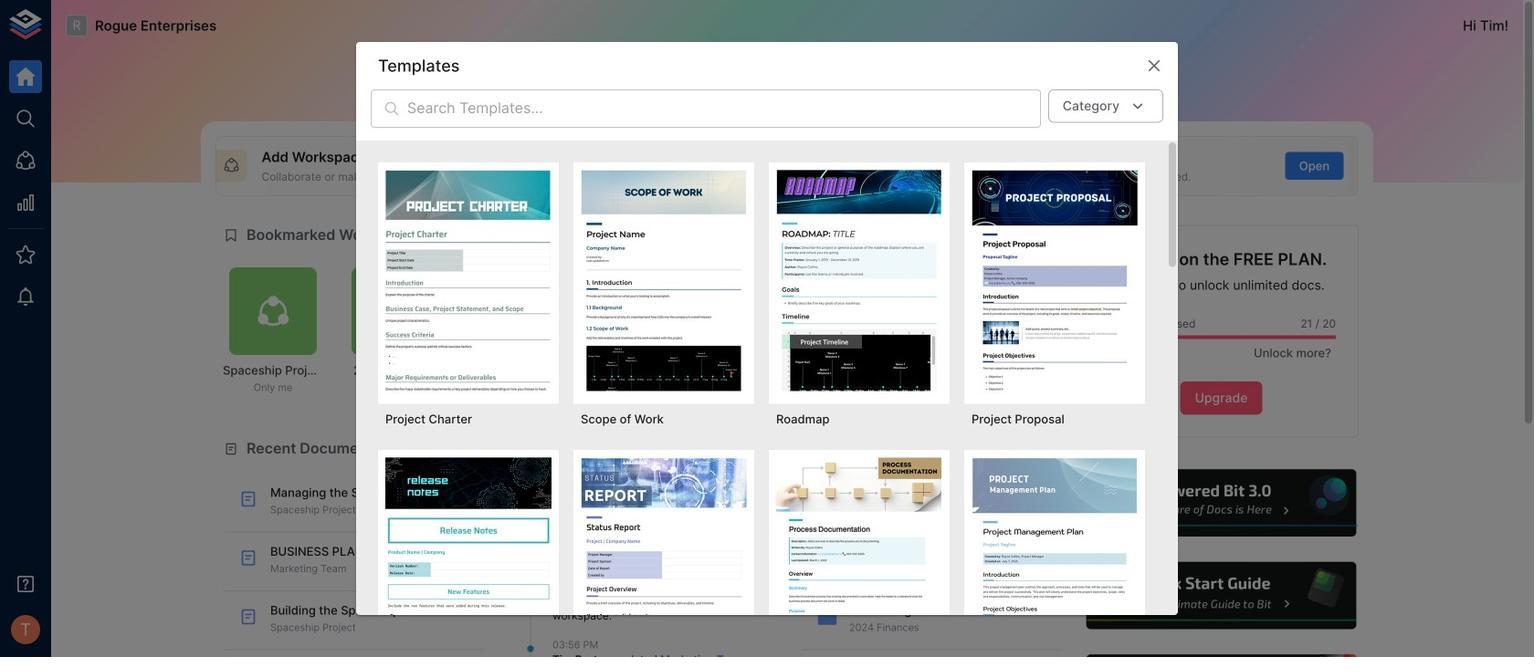 Task type: describe. For each thing, give the bounding box(es) containing it.
project proposal image
[[972, 170, 1138, 391]]

status report image
[[581, 458, 747, 658]]

project management plan image
[[972, 458, 1138, 658]]

project charter image
[[385, 170, 552, 391]]



Task type: vqa. For each thing, say whether or not it's contained in the screenshot.
tooltip
no



Task type: locate. For each thing, give the bounding box(es) containing it.
0 vertical spatial help image
[[1084, 467, 1359, 540]]

2 help image from the top
[[1084, 560, 1359, 632]]

help image
[[1084, 467, 1359, 540], [1084, 560, 1359, 632], [1084, 652, 1359, 658]]

dialog
[[356, 42, 1178, 658]]

1 vertical spatial help image
[[1084, 560, 1359, 632]]

process documentation image
[[776, 458, 943, 658]]

Search Templates... text field
[[407, 90, 1041, 128]]

release notes image
[[385, 458, 552, 658]]

roadmap image
[[776, 170, 943, 391]]

scope of work image
[[581, 170, 747, 391]]

1 help image from the top
[[1084, 467, 1359, 540]]

3 help image from the top
[[1084, 652, 1359, 658]]

2 vertical spatial help image
[[1084, 652, 1359, 658]]



